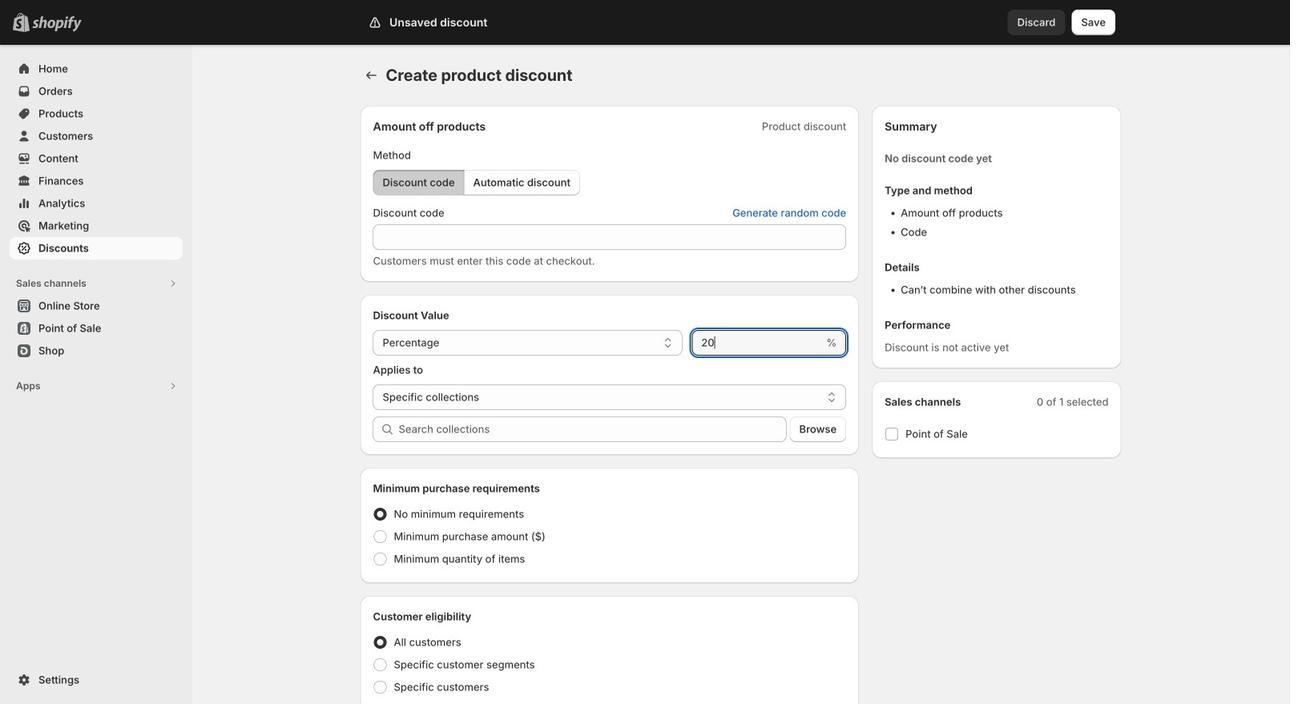Task type: locate. For each thing, give the bounding box(es) containing it.
shopify image
[[32, 16, 82, 32]]

None text field
[[692, 330, 823, 356]]

None text field
[[373, 224, 846, 250]]



Task type: vqa. For each thing, say whether or not it's contained in the screenshot.
Shopify image
yes



Task type: describe. For each thing, give the bounding box(es) containing it.
Search collections text field
[[399, 417, 787, 442]]



